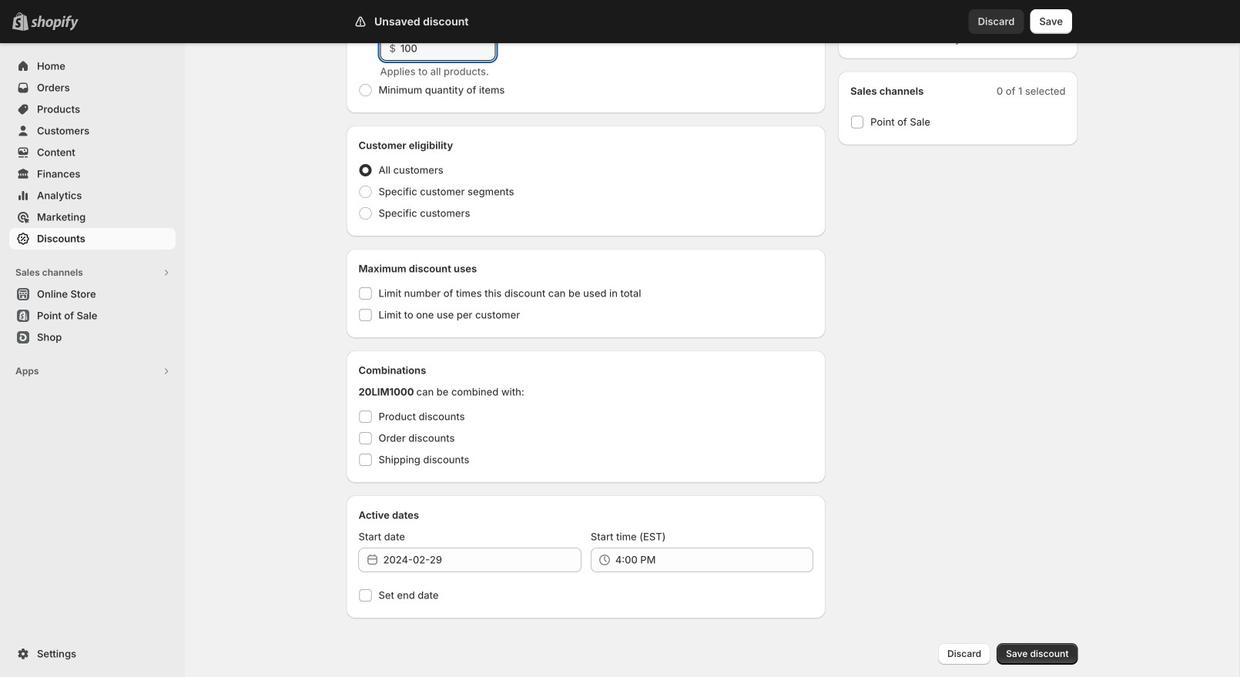 Task type: vqa. For each thing, say whether or not it's contained in the screenshot.
Content LINK
no



Task type: describe. For each thing, give the bounding box(es) containing it.
Enter time text field
[[615, 548, 814, 572]]

shopify image
[[31, 15, 79, 31]]

0.00 text field
[[400, 36, 496, 61]]



Task type: locate. For each thing, give the bounding box(es) containing it.
YYYY-MM-DD text field
[[383, 548, 581, 572]]



